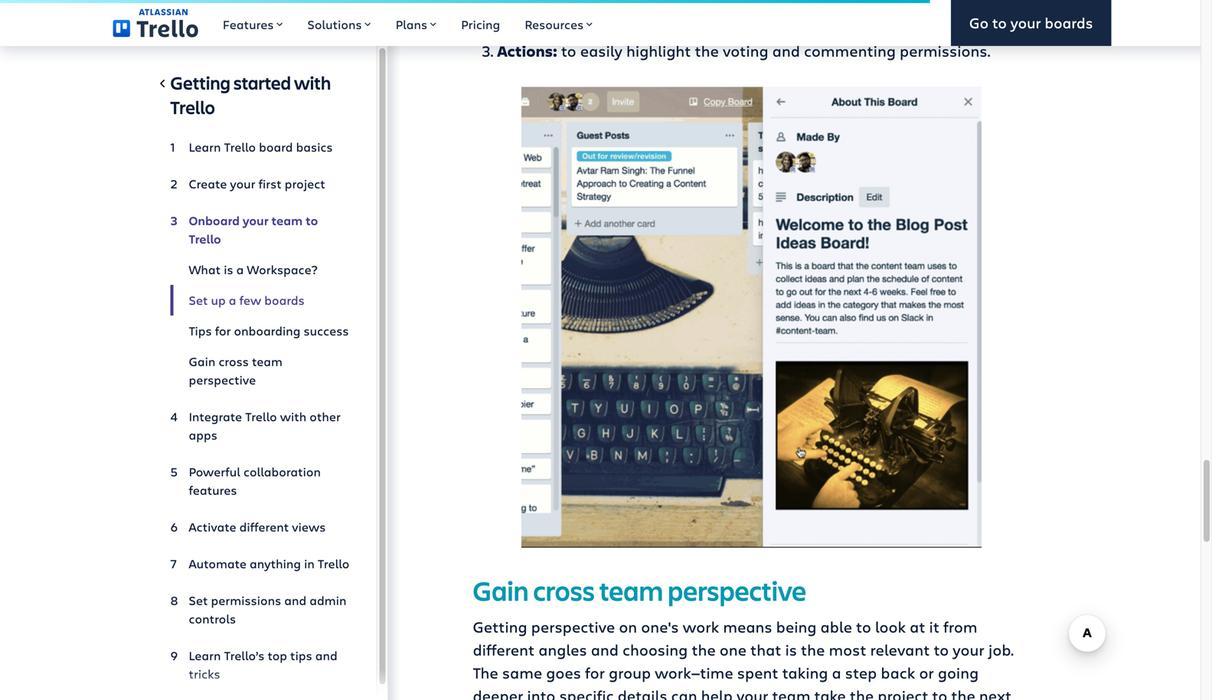 Task type: describe. For each thing, give the bounding box(es) containing it.
gain for gain cross team perspective getting perspective on one's work means being able to look at it from different angles and choosing the one that is the most relevant to your job. the same goes for group work—time spent taking a step back or going deeper into specific details can help your team take the project to the n
[[473, 572, 529, 609]]

gain cross team perspective link
[[170, 346, 352, 395]]

one
[[720, 639, 747, 660]]

share
[[610, 0, 651, 15]]

anything
[[250, 555, 301, 572]]

boards inside go to your boards link
[[1045, 13, 1094, 33]]

integrate trello with other apps
[[189, 408, 341, 443]]

team for onboard your team to trello
[[272, 212, 303, 229]]

workspace?
[[247, 261, 318, 278]]

other
[[310, 408, 341, 425]]

permissions.
[[900, 40, 991, 61]]

powerful
[[189, 463, 241, 480]]

trello inside the onboard your team to trello
[[189, 231, 221, 247]]

it
[[930, 616, 940, 637]]

tips
[[189, 323, 212, 339]]

to share all the details regarding the board's context, purpose, best practices, and stages.
[[498, 0, 975, 38]]

team for gain cross team perspective getting perspective on one's work means being able to look at it from different angles and choosing the one that is the most relevant to your job. the same goes for group work—time spent taking a step back or going deeper into specific details can help your team take the project to the n
[[600, 572, 663, 609]]

that
[[751, 639, 782, 660]]

a for workspace?
[[236, 261, 244, 278]]

controls
[[189, 611, 236, 627]]

can
[[672, 685, 698, 700]]

trello's
[[224, 647, 265, 664]]

and inside the to share all the details regarding the board's context, purpose, best practices, and stages.
[[673, 17, 701, 38]]

resources
[[525, 16, 584, 33]]

plans
[[396, 16, 428, 33]]

go to your boards
[[970, 13, 1094, 33]]

onboard your team to trello
[[189, 212, 318, 247]]

apps
[[189, 427, 217, 443]]

learn for learn trello's top tips and tricks
[[189, 647, 221, 664]]

perspective for gain cross team perspective getting perspective on one's work means being able to look at it from different angles and choosing the one that is the most relevant to your job. the same goes for group work—time spent taking a step back or going deeper into specific details can help your team take the project to the n
[[668, 572, 807, 609]]

take
[[815, 685, 846, 700]]

features
[[189, 482, 237, 498]]

gain for gain cross team perspective
[[189, 353, 216, 370]]

to down it
[[934, 639, 949, 660]]

one's
[[641, 616, 679, 637]]

set for set permissions and admin controls
[[189, 592, 208, 609]]

or
[[920, 662, 934, 683]]

regarding
[[758, 0, 828, 15]]

highlight
[[627, 40, 691, 61]]

your down spent
[[737, 685, 769, 700]]

features
[[223, 16, 274, 33]]

team for gain cross team perspective
[[252, 353, 283, 370]]

automate anything in trello link
[[170, 549, 352, 579]]

trello inside 'learn trello board basics' link
[[224, 139, 256, 155]]

go to your boards link
[[951, 0, 1112, 46]]

spent
[[738, 662, 779, 683]]

from
[[944, 616, 978, 637]]

set permissions and admin controls
[[189, 592, 347, 627]]

learn for learn trello board basics
[[189, 139, 221, 155]]

the down 'step'
[[850, 685, 874, 700]]

different inside 'link'
[[240, 519, 289, 535]]

is inside what is a workspace? link
[[224, 261, 233, 278]]

solutions
[[308, 16, 362, 33]]

set up a few boards
[[189, 292, 305, 308]]

collaboration
[[244, 463, 321, 480]]

a for few
[[229, 292, 236, 308]]

commenting
[[804, 40, 896, 61]]

plans button
[[384, 0, 449, 46]]

the
[[473, 662, 499, 683]]

into
[[527, 685, 556, 700]]

set up a few boards link
[[170, 285, 352, 316]]

pricing link
[[449, 0, 513, 46]]

able
[[821, 616, 853, 637]]

going
[[938, 662, 979, 683]]

same
[[502, 662, 543, 683]]

the right all
[[677, 0, 701, 15]]

best
[[564, 17, 596, 38]]

job.
[[989, 639, 1014, 660]]

integrate trello with other apps link
[[170, 401, 352, 450]]

features button
[[211, 0, 295, 46]]

project inside gain cross team perspective getting perspective on one's work means being able to look at it from different angles and choosing the one that is the most relevant to your job. the same goes for group work—time spent taking a step back or going deeper into specific details can help your team take the project to the n
[[878, 685, 929, 700]]

help
[[701, 685, 733, 700]]

views
[[292, 519, 326, 535]]

powerful collaboration features link
[[170, 457, 352, 506]]

is inside gain cross team perspective getting perspective on one's work means being able to look at it from different angles and choosing the one that is the most relevant to your job. the same goes for group work—time spent taking a step back or going deeper into specific details can help your team take the project to the n
[[786, 639, 797, 660]]

create your first project link
[[170, 169, 352, 199]]

relevant
[[871, 639, 930, 660]]

actions:
[[498, 41, 558, 61]]

getting inside getting started with trello
[[170, 70, 231, 95]]

step
[[846, 662, 877, 683]]

easily
[[580, 40, 623, 61]]

create
[[189, 175, 227, 192]]

powerful collaboration features
[[189, 463, 321, 498]]

the inside actions: to easily highlight the voting and commenting permissions.
[[695, 40, 719, 61]]

back
[[881, 662, 916, 683]]

tips
[[290, 647, 312, 664]]

means
[[723, 616, 773, 637]]

onboarding
[[234, 323, 301, 339]]

first
[[259, 175, 282, 192]]

pricing
[[461, 16, 500, 33]]

set for set up a few boards
[[189, 292, 208, 308]]

board's
[[860, 0, 913, 15]]

activate different views link
[[170, 512, 352, 542]]

goes
[[546, 662, 581, 683]]

to inside the to share all the details regarding the board's context, purpose, best practices, and stages.
[[591, 0, 606, 15]]

started
[[234, 70, 291, 95]]

your right go
[[1011, 13, 1042, 33]]

integrate
[[189, 408, 242, 425]]

up
[[211, 292, 226, 308]]



Task type: vqa. For each thing, say whether or not it's contained in the screenshot.
the leftmost is
yes



Task type: locate. For each thing, give the bounding box(es) containing it.
2 horizontal spatial perspective
[[668, 572, 807, 609]]

0 vertical spatial boards
[[1045, 13, 1094, 33]]

go
[[970, 13, 989, 33]]

trello inside "integrate trello with other apps"
[[245, 408, 277, 425]]

all
[[654, 0, 673, 15]]

0 vertical spatial perspective
[[189, 372, 256, 388]]

in
[[304, 555, 315, 572]]

perspective for gain cross team perspective
[[189, 372, 256, 388]]

a right up
[[229, 292, 236, 308]]

to down "best"
[[561, 40, 577, 61]]

and right tips
[[315, 647, 338, 664]]

learn trello's top tips and tricks link
[[170, 640, 352, 689]]

is
[[224, 261, 233, 278], [786, 639, 797, 660]]

team down onboarding
[[252, 353, 283, 370]]

is down being
[[786, 639, 797, 660]]

cross inside gain cross team perspective
[[219, 353, 249, 370]]

1 vertical spatial getting
[[473, 616, 528, 637]]

your inside the onboard your team to trello
[[243, 212, 269, 229]]

most
[[829, 639, 867, 660]]

0 horizontal spatial different
[[240, 519, 289, 535]]

with for trello
[[280, 408, 307, 425]]

for inside gain cross team perspective getting perspective on one's work means being able to look at it from different angles and choosing the one that is the most relevant to your job. the same goes for group work—time spent taking a step back or going deeper into specific details can help your team take the project to the n
[[585, 662, 605, 683]]

0 horizontal spatial cross
[[219, 353, 249, 370]]

1 vertical spatial set
[[189, 592, 208, 609]]

cross up angles
[[533, 572, 595, 609]]

permissions
[[211, 592, 281, 609]]

gain
[[189, 353, 216, 370], [473, 572, 529, 609]]

cross down 'tips for onboarding success' link
[[219, 353, 249, 370]]

1 learn from the top
[[189, 139, 221, 155]]

1 vertical spatial boards
[[264, 292, 305, 308]]

getting inside gain cross team perspective getting perspective on one's work means being able to look at it from different angles and choosing the one that is the most relevant to your job. the same goes for group work—time spent taking a step back or going deeper into specific details can help your team take the project to the n
[[473, 616, 528, 637]]

details inside gain cross team perspective getting perspective on one's work means being able to look at it from different angles and choosing the one that is the most relevant to your job. the same goes for group work—time spent taking a step back or going deeper into specific details can help your team take the project to the n
[[618, 685, 668, 700]]

tips for onboarding success
[[189, 323, 349, 339]]

0 vertical spatial different
[[240, 519, 289, 535]]

trello inside automate anything in trello 'link'
[[318, 555, 350, 572]]

a
[[236, 261, 244, 278], [229, 292, 236, 308], [832, 662, 842, 683]]

boards
[[1045, 13, 1094, 33], [264, 292, 305, 308]]

details down the group
[[618, 685, 668, 700]]

solutions button
[[295, 0, 384, 46]]

perspective up integrate
[[189, 372, 256, 388]]

top
[[268, 647, 287, 664]]

project down back
[[878, 685, 929, 700]]

with inside "integrate trello with other apps"
[[280, 408, 307, 425]]

getting started with trello link
[[170, 70, 352, 126]]

for up specific
[[585, 662, 605, 683]]

project
[[285, 175, 325, 192], [878, 685, 929, 700]]

activate different views
[[189, 519, 326, 535]]

and inside gain cross team perspective getting perspective on one's work means being able to look at it from different angles and choosing the one that is the most relevant to your job. the same goes for group work—time spent taking a step back or going deeper into specific details can help your team take the project to the n
[[591, 639, 619, 660]]

1 horizontal spatial getting
[[473, 616, 528, 637]]

learn trello's top tips and tricks
[[189, 647, 338, 682]]

to inside actions: to easily highlight the voting and commenting permissions.
[[561, 40, 577, 61]]

set left up
[[189, 292, 208, 308]]

page progress progress bar
[[0, 0, 934, 3]]

1 vertical spatial learn
[[189, 647, 221, 664]]

voting
[[723, 40, 769, 61]]

details
[[705, 0, 754, 15], [618, 685, 668, 700]]

the down "going"
[[952, 685, 976, 700]]

what is a workspace? link
[[170, 254, 352, 285]]

1 horizontal spatial different
[[473, 639, 535, 660]]

and up the group
[[591, 639, 619, 660]]

1 vertical spatial a
[[229, 292, 236, 308]]

specific
[[560, 685, 614, 700]]

1 vertical spatial with
[[280, 408, 307, 425]]

1 horizontal spatial cross
[[533, 572, 595, 609]]

an image showing "about this board" on a trello board image
[[522, 87, 982, 548]]

1 vertical spatial perspective
[[668, 572, 807, 609]]

to inside the onboard your team to trello
[[306, 212, 318, 229]]

and
[[673, 17, 701, 38], [773, 40, 800, 61], [284, 592, 307, 609], [591, 639, 619, 660], [315, 647, 338, 664]]

project right first
[[285, 175, 325, 192]]

1 vertical spatial different
[[473, 639, 535, 660]]

1 horizontal spatial details
[[705, 0, 754, 15]]

with left other on the left of the page
[[280, 408, 307, 425]]

team inside the onboard your team to trello
[[272, 212, 303, 229]]

your down from
[[953, 639, 985, 660]]

0 vertical spatial with
[[294, 70, 331, 95]]

what
[[189, 261, 221, 278]]

gain inside gain cross team perspective getting perspective on one's work means being able to look at it from different angles and choosing the one that is the most relevant to your job. the same goes for group work—time spent taking a step back or going deeper into specific details can help your team take the project to the n
[[473, 572, 529, 609]]

0 vertical spatial cross
[[219, 353, 249, 370]]

2 set from the top
[[189, 592, 208, 609]]

cross for gain cross team perspective getting perspective on one's work means being able to look at it from different angles and choosing the one that is the most relevant to your job. the same goes for group work—time spent taking a step back or going deeper into specific details can help your team take the project to the n
[[533, 572, 595, 609]]

1 vertical spatial is
[[786, 639, 797, 660]]

to up workspace?
[[306, 212, 318, 229]]

onboard your team to trello link
[[170, 205, 352, 254]]

different up automate anything in trello 'link'
[[240, 519, 289, 535]]

and right "voting" on the right
[[773, 40, 800, 61]]

trello inside getting started with trello
[[170, 95, 215, 119]]

work—time
[[655, 662, 734, 683]]

0 vertical spatial learn
[[189, 139, 221, 155]]

0 vertical spatial details
[[705, 0, 754, 15]]

team up on
[[600, 572, 663, 609]]

tricks
[[189, 666, 220, 682]]

gain inside gain cross team perspective
[[189, 353, 216, 370]]

1 horizontal spatial gain
[[473, 572, 529, 609]]

set permissions and admin controls link
[[170, 585, 352, 634]]

actions: to easily highlight the voting and commenting permissions.
[[498, 40, 991, 61]]

learn up tricks
[[189, 647, 221, 664]]

for
[[215, 323, 231, 339], [585, 662, 605, 683]]

0 horizontal spatial perspective
[[189, 372, 256, 388]]

getting up the
[[473, 616, 528, 637]]

the
[[677, 0, 701, 15], [832, 0, 856, 15], [695, 40, 719, 61], [692, 639, 716, 660], [801, 639, 825, 660], [850, 685, 874, 700], [952, 685, 976, 700]]

being
[[777, 616, 817, 637]]

a up "set up a few boards"
[[236, 261, 244, 278]]

purpose,
[[498, 17, 560, 38]]

0 vertical spatial set
[[189, 292, 208, 308]]

details up the stages.
[[705, 0, 754, 15]]

0 vertical spatial project
[[285, 175, 325, 192]]

to left 'look'
[[856, 616, 872, 637]]

2 vertical spatial perspective
[[531, 616, 615, 637]]

success
[[304, 323, 349, 339]]

set inside set permissions and admin controls
[[189, 592, 208, 609]]

for right tips
[[215, 323, 231, 339]]

admin
[[310, 592, 347, 609]]

learn up the create
[[189, 139, 221, 155]]

your down create your first project
[[243, 212, 269, 229]]

team down first
[[272, 212, 303, 229]]

1 vertical spatial details
[[618, 685, 668, 700]]

0 horizontal spatial project
[[285, 175, 325, 192]]

with right started in the left of the page
[[294, 70, 331, 95]]

basics
[[296, 139, 333, 155]]

perspective up angles
[[531, 616, 615, 637]]

context,
[[917, 0, 975, 15]]

1 vertical spatial project
[[878, 685, 929, 700]]

and up highlight
[[673, 17, 701, 38]]

angles
[[539, 639, 587, 660]]

1 vertical spatial for
[[585, 662, 605, 683]]

work
[[683, 616, 720, 637]]

perspective inside gain cross team perspective
[[189, 372, 256, 388]]

to up "best"
[[591, 0, 606, 15]]

your
[[1011, 13, 1042, 33], [230, 175, 256, 192], [243, 212, 269, 229], [953, 639, 985, 660], [737, 685, 769, 700]]

learn trello board basics link
[[170, 132, 352, 162]]

0 horizontal spatial boards
[[264, 292, 305, 308]]

0 horizontal spatial gain
[[189, 353, 216, 370]]

to
[[591, 0, 606, 15], [993, 13, 1007, 33], [561, 40, 577, 61], [306, 212, 318, 229], [856, 616, 872, 637], [934, 639, 949, 660], [933, 685, 948, 700]]

and inside actions: to easily highlight the voting and commenting permissions.
[[773, 40, 800, 61]]

perspective up means
[[668, 572, 807, 609]]

the down work
[[692, 639, 716, 660]]

cross for gain cross team perspective
[[219, 353, 249, 370]]

0 horizontal spatial for
[[215, 323, 231, 339]]

0 horizontal spatial getting
[[170, 70, 231, 95]]

resources button
[[513, 0, 605, 46]]

0 vertical spatial a
[[236, 261, 244, 278]]

team inside gain cross team perspective
[[252, 353, 283, 370]]

set
[[189, 292, 208, 308], [189, 592, 208, 609]]

different up the
[[473, 639, 535, 660]]

the up taking
[[801, 639, 825, 660]]

stages.
[[705, 17, 757, 38]]

2 vertical spatial a
[[832, 662, 842, 683]]

deeper
[[473, 685, 524, 700]]

1 horizontal spatial perspective
[[531, 616, 615, 637]]

at
[[910, 616, 926, 637]]

is right 'what'
[[224, 261, 233, 278]]

set up "controls"
[[189, 592, 208, 609]]

gain cross team perspective getting perspective on one's work means being able to look at it from different angles and choosing the one that is the most relevant to your job. the same goes for group work—time spent taking a step back or going deeper into specific details can help your team take the project to the n
[[473, 572, 1014, 700]]

details inside the to share all the details regarding the board's context, purpose, best practices, and stages.
[[705, 0, 754, 15]]

2 learn from the top
[[189, 647, 221, 664]]

cross inside gain cross team perspective getting perspective on one's work means being able to look at it from different angles and choosing the one that is the most relevant to your job. the same goes for group work—time spent taking a step back or going deeper into specific details can help your team take the project to the n
[[533, 572, 595, 609]]

1 vertical spatial cross
[[533, 572, 595, 609]]

different inside gain cross team perspective getting perspective on one's work means being able to look at it from different angles and choosing the one that is the most relevant to your job. the same goes for group work—time spent taking a step back or going deeper into specific details can help your team take the project to the n
[[473, 639, 535, 660]]

group
[[609, 662, 651, 683]]

a inside gain cross team perspective getting perspective on one's work means being able to look at it from different angles and choosing the one that is the most relevant to your job. the same goes for group work—time spent taking a step back or going deeper into specific details can help your team take the project to the n
[[832, 662, 842, 683]]

on
[[619, 616, 638, 637]]

gain cross team perspective
[[189, 353, 283, 388]]

project inside create your first project link
[[285, 175, 325, 192]]

and left admin
[[284, 592, 307, 609]]

1 horizontal spatial project
[[878, 685, 929, 700]]

and inside set permissions and admin controls
[[284, 592, 307, 609]]

0 vertical spatial getting
[[170, 70, 231, 95]]

1 vertical spatial gain
[[473, 572, 529, 609]]

getting left started in the left of the page
[[170, 70, 231, 95]]

a up take
[[832, 662, 842, 683]]

1 horizontal spatial for
[[585, 662, 605, 683]]

learn inside 'learn trello's top tips and tricks'
[[189, 647, 221, 664]]

your left first
[[230, 175, 256, 192]]

1 horizontal spatial boards
[[1045, 13, 1094, 33]]

1 horizontal spatial is
[[786, 639, 797, 660]]

few
[[239, 292, 261, 308]]

atlassian trello image
[[113, 9, 198, 37]]

0 horizontal spatial details
[[618, 685, 668, 700]]

tips for onboarding success link
[[170, 316, 352, 346]]

and inside 'learn trello's top tips and tricks'
[[315, 647, 338, 664]]

0 vertical spatial for
[[215, 323, 231, 339]]

create your first project
[[189, 175, 325, 192]]

what is a workspace?
[[189, 261, 318, 278]]

the down the stages.
[[695, 40, 719, 61]]

boards inside set up a few boards link
[[264, 292, 305, 308]]

to right go
[[993, 13, 1007, 33]]

with for started
[[294, 70, 331, 95]]

getting
[[170, 70, 231, 95], [473, 616, 528, 637]]

onboard
[[189, 212, 240, 229]]

the left board's
[[832, 0, 856, 15]]

to down or
[[933, 685, 948, 700]]

with inside getting started with trello
[[294, 70, 331, 95]]

0 vertical spatial is
[[224, 261, 233, 278]]

0 horizontal spatial is
[[224, 261, 233, 278]]

taking
[[783, 662, 829, 683]]

learn trello board basics
[[189, 139, 333, 155]]

0 vertical spatial gain
[[189, 353, 216, 370]]

1 set from the top
[[189, 292, 208, 308]]

learn inside 'learn trello board basics' link
[[189, 139, 221, 155]]

team down taking
[[773, 685, 811, 700]]



